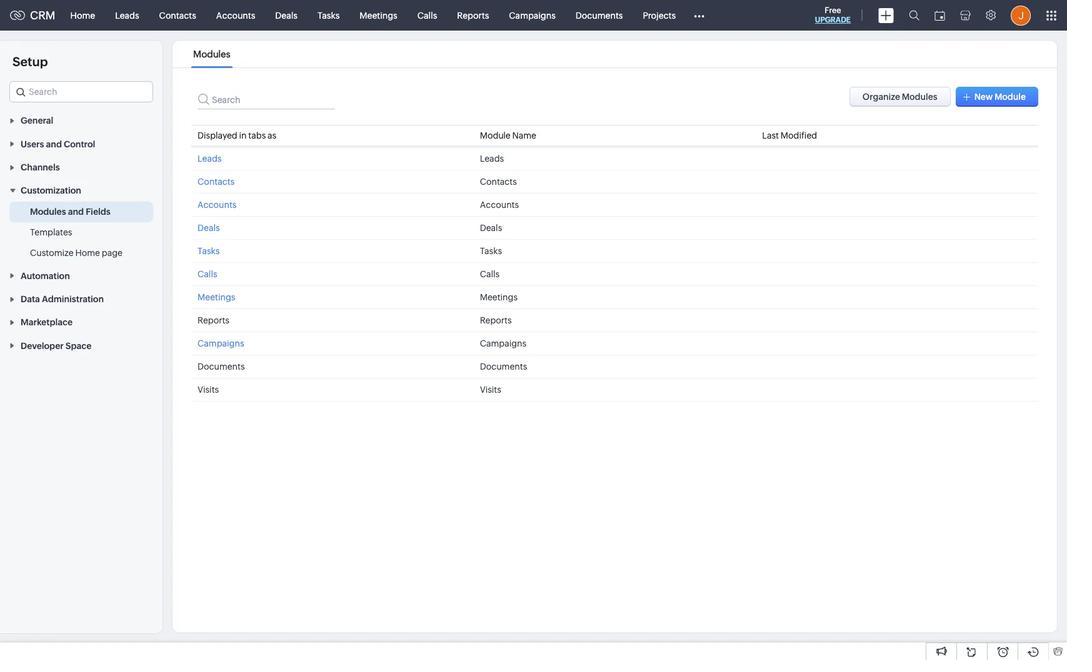 Task type: locate. For each thing, give the bounding box(es) containing it.
contacts link up modules link
[[149, 0, 206, 30]]

leads down displayed
[[198, 154, 222, 164]]

1 horizontal spatial visits
[[480, 385, 501, 395]]

meetings
[[360, 10, 397, 20], [198, 293, 235, 303], [480, 293, 518, 303]]

channels
[[21, 163, 60, 173]]

documents link
[[566, 0, 633, 30]]

1 vertical spatial accounts link
[[198, 200, 237, 210]]

0 horizontal spatial leads
[[115, 10, 139, 20]]

home right crm
[[70, 10, 95, 20]]

last modified
[[762, 131, 817, 141]]

1 vertical spatial home
[[75, 248, 100, 258]]

contacts link
[[149, 0, 206, 30], [198, 177, 235, 187]]

marketplace
[[21, 318, 73, 328]]

0 horizontal spatial contacts
[[159, 10, 196, 20]]

0 horizontal spatial deals link
[[198, 223, 220, 233]]

2 horizontal spatial documents
[[576, 10, 623, 20]]

1 horizontal spatial deals link
[[265, 0, 308, 30]]

0 vertical spatial module
[[995, 92, 1026, 102]]

contacts
[[159, 10, 196, 20], [198, 177, 235, 187], [480, 177, 517, 187]]

None field
[[9, 81, 153, 103]]

1 horizontal spatial meetings link
[[350, 0, 407, 30]]

and left fields
[[68, 207, 84, 217]]

profile element
[[1004, 0, 1039, 30]]

developer
[[21, 341, 64, 351]]

0 horizontal spatial module
[[480, 131, 511, 141]]

name
[[512, 131, 536, 141]]

1 vertical spatial and
[[68, 207, 84, 217]]

1 horizontal spatial meetings
[[360, 10, 397, 20]]

campaigns link
[[499, 0, 566, 30], [198, 339, 244, 349]]

and inside users and control 'dropdown button'
[[46, 139, 62, 149]]

general
[[21, 116, 53, 126]]

campaigns
[[509, 10, 556, 20], [198, 339, 244, 349], [480, 339, 527, 349]]

customize
[[30, 248, 74, 258]]

0 vertical spatial modules
[[193, 49, 231, 59]]

1 horizontal spatial and
[[68, 207, 84, 217]]

0 horizontal spatial tasks link
[[198, 246, 220, 256]]

0 vertical spatial home
[[70, 10, 95, 20]]

automation button
[[0, 264, 163, 287]]

last
[[762, 131, 779, 141]]

customization
[[21, 186, 81, 196]]

home up automation dropdown button on the top of the page
[[75, 248, 100, 258]]

home
[[70, 10, 95, 20], [75, 248, 100, 258]]

templates
[[30, 228, 72, 238]]

and inside modules and fields link
[[68, 207, 84, 217]]

and right users
[[46, 139, 62, 149]]

projects
[[643, 10, 676, 20]]

1 horizontal spatial leads
[[198, 154, 222, 164]]

1 horizontal spatial campaigns link
[[499, 0, 566, 30]]

new
[[975, 92, 993, 102]]

0 vertical spatial and
[[46, 139, 62, 149]]

modified
[[781, 131, 817, 141]]

1 vertical spatial calls link
[[198, 269, 217, 279]]

administration
[[42, 295, 104, 305]]

meetings link
[[350, 0, 407, 30], [198, 293, 235, 303]]

0 horizontal spatial deals
[[198, 223, 220, 233]]

modules inside "customization" region
[[30, 207, 66, 217]]

0 vertical spatial meetings link
[[350, 0, 407, 30]]

deals
[[275, 10, 298, 20], [198, 223, 220, 233], [480, 223, 502, 233]]

calls link
[[407, 0, 447, 30], [198, 269, 217, 279]]

meetings inside "link"
[[360, 10, 397, 20]]

free
[[825, 6, 841, 15]]

profile image
[[1011, 5, 1031, 25]]

contacts inside contacts 'link'
[[159, 10, 196, 20]]

0 vertical spatial leads link
[[105, 0, 149, 30]]

1 vertical spatial meetings link
[[198, 293, 235, 303]]

Other Modules field
[[686, 5, 713, 25]]

deals link
[[265, 0, 308, 30], [198, 223, 220, 233]]

home inside home link
[[70, 10, 95, 20]]

contacts down the module name
[[480, 177, 517, 187]]

tasks
[[318, 10, 340, 20], [198, 246, 220, 256], [480, 246, 502, 256]]

calls
[[418, 10, 437, 20], [198, 269, 217, 279], [480, 269, 500, 279]]

1 vertical spatial modules
[[30, 207, 66, 217]]

contacts down displayed
[[198, 177, 235, 187]]

accounts
[[216, 10, 255, 20], [198, 200, 237, 210], [480, 200, 519, 210]]

leads down the module name
[[480, 154, 504, 164]]

1 horizontal spatial contacts
[[198, 177, 235, 187]]

module left name
[[480, 131, 511, 141]]

1 horizontal spatial tasks
[[318, 10, 340, 20]]

reports inside reports link
[[457, 10, 489, 20]]

1 horizontal spatial modules
[[193, 49, 231, 59]]

documents
[[576, 10, 623, 20], [198, 362, 245, 372], [480, 362, 527, 372]]

visits
[[198, 385, 219, 395], [480, 385, 501, 395]]

0 vertical spatial accounts link
[[206, 0, 265, 30]]

marketplace button
[[0, 311, 163, 334]]

None button
[[850, 87, 951, 107]]

projects link
[[633, 0, 686, 30]]

search text field up as
[[198, 87, 335, 109]]

search element
[[902, 0, 927, 31]]

new module button
[[956, 87, 1039, 107]]

contacts link down displayed
[[198, 177, 235, 187]]

1 vertical spatial contacts link
[[198, 177, 235, 187]]

reports
[[457, 10, 489, 20], [198, 316, 229, 326], [480, 316, 512, 326]]

search image
[[909, 10, 920, 21]]

reports link
[[447, 0, 499, 30]]

space
[[66, 341, 92, 351]]

0 horizontal spatial modules
[[30, 207, 66, 217]]

tasks link
[[308, 0, 350, 30], [198, 246, 220, 256]]

0 horizontal spatial campaigns link
[[198, 339, 244, 349]]

1 horizontal spatial calls
[[418, 10, 437, 20]]

accounts link
[[206, 0, 265, 30], [198, 200, 237, 210]]

0 vertical spatial tasks link
[[308, 0, 350, 30]]

1 vertical spatial module
[[480, 131, 511, 141]]

0 horizontal spatial and
[[46, 139, 62, 149]]

1 visits from the left
[[198, 385, 219, 395]]

modules and fields
[[30, 207, 110, 217]]

new module
[[975, 92, 1026, 102]]

data
[[21, 295, 40, 305]]

customize home page
[[30, 248, 123, 258]]

search text field up general dropdown button
[[10, 82, 153, 102]]

1 horizontal spatial module
[[995, 92, 1026, 102]]

1 horizontal spatial search text field
[[198, 87, 335, 109]]

module
[[995, 92, 1026, 102], [480, 131, 511, 141]]

0 horizontal spatial visits
[[198, 385, 219, 395]]

modules for modules
[[193, 49, 231, 59]]

contacts up modules link
[[159, 10, 196, 20]]

1 horizontal spatial tasks link
[[308, 0, 350, 30]]

leads link
[[105, 0, 149, 30], [198, 154, 222, 164]]

tabs
[[248, 131, 266, 141]]

modules and fields link
[[30, 206, 110, 218]]

module inside button
[[995, 92, 1026, 102]]

1 vertical spatial leads link
[[198, 154, 222, 164]]

leads
[[115, 10, 139, 20], [198, 154, 222, 164], [480, 154, 504, 164]]

free upgrade
[[815, 6, 851, 24]]

1 horizontal spatial leads link
[[198, 154, 222, 164]]

modules
[[193, 49, 231, 59], [30, 207, 66, 217]]

0 horizontal spatial calls
[[198, 269, 217, 279]]

and
[[46, 139, 62, 149], [68, 207, 84, 217]]

Search text field
[[10, 82, 153, 102], [198, 87, 335, 109]]

0 horizontal spatial documents
[[198, 362, 245, 372]]

module right 'new'
[[995, 92, 1026, 102]]

1 vertical spatial campaigns link
[[198, 339, 244, 349]]

templates link
[[30, 227, 72, 239]]

leads right home link
[[115, 10, 139, 20]]

1 horizontal spatial calls link
[[407, 0, 447, 30]]



Task type: vqa. For each thing, say whether or not it's contained in the screenshot.


Task type: describe. For each thing, give the bounding box(es) containing it.
2 horizontal spatial leads
[[480, 154, 504, 164]]

2 horizontal spatial tasks
[[480, 246, 502, 256]]

control
[[64, 139, 95, 149]]

2 horizontal spatial contacts
[[480, 177, 517, 187]]

customization button
[[0, 179, 163, 202]]

1 horizontal spatial deals
[[275, 10, 298, 20]]

users and control button
[[0, 132, 163, 155]]

modules link
[[191, 49, 232, 59]]

0 horizontal spatial calls link
[[198, 269, 217, 279]]

displayed in tabs as
[[198, 131, 277, 141]]

customization region
[[0, 202, 163, 264]]

crm link
[[10, 9, 55, 22]]

as
[[268, 131, 277, 141]]

customize home page link
[[30, 247, 123, 260]]

create menu image
[[878, 8, 894, 23]]

data administration button
[[0, 287, 163, 311]]

create menu element
[[871, 0, 902, 30]]

developer space
[[21, 341, 92, 351]]

in
[[239, 131, 247, 141]]

0 vertical spatial campaigns link
[[499, 0, 566, 30]]

2 horizontal spatial deals
[[480, 223, 502, 233]]

home link
[[60, 0, 105, 30]]

displayed
[[198, 131, 237, 141]]

2 visits from the left
[[480, 385, 501, 395]]

0 vertical spatial contacts link
[[149, 0, 206, 30]]

and for modules
[[68, 207, 84, 217]]

0 horizontal spatial meetings
[[198, 293, 235, 303]]

2 horizontal spatial calls
[[480, 269, 500, 279]]

fields
[[86, 207, 110, 217]]

0 horizontal spatial meetings link
[[198, 293, 235, 303]]

and for users
[[46, 139, 62, 149]]

automation
[[21, 271, 70, 281]]

developer space button
[[0, 334, 163, 357]]

1 vertical spatial deals link
[[198, 223, 220, 233]]

0 horizontal spatial tasks
[[198, 246, 220, 256]]

module name
[[480, 131, 536, 141]]

2 horizontal spatial meetings
[[480, 293, 518, 303]]

0 vertical spatial deals link
[[265, 0, 308, 30]]

modules for modules and fields
[[30, 207, 66, 217]]

0 horizontal spatial search text field
[[10, 82, 153, 102]]

home inside customize home page link
[[75, 248, 100, 258]]

1 vertical spatial tasks link
[[198, 246, 220, 256]]

channels button
[[0, 155, 163, 179]]

crm
[[30, 9, 55, 22]]

data administration
[[21, 295, 104, 305]]

page
[[102, 248, 123, 258]]

1 horizontal spatial documents
[[480, 362, 527, 372]]

calendar image
[[935, 10, 945, 20]]

0 vertical spatial calls link
[[407, 0, 447, 30]]

setup
[[13, 54, 48, 69]]

users and control
[[21, 139, 95, 149]]

calls inside calls link
[[418, 10, 437, 20]]

upgrade
[[815, 16, 851, 24]]

0 horizontal spatial leads link
[[105, 0, 149, 30]]

users
[[21, 139, 44, 149]]

general button
[[0, 109, 163, 132]]



